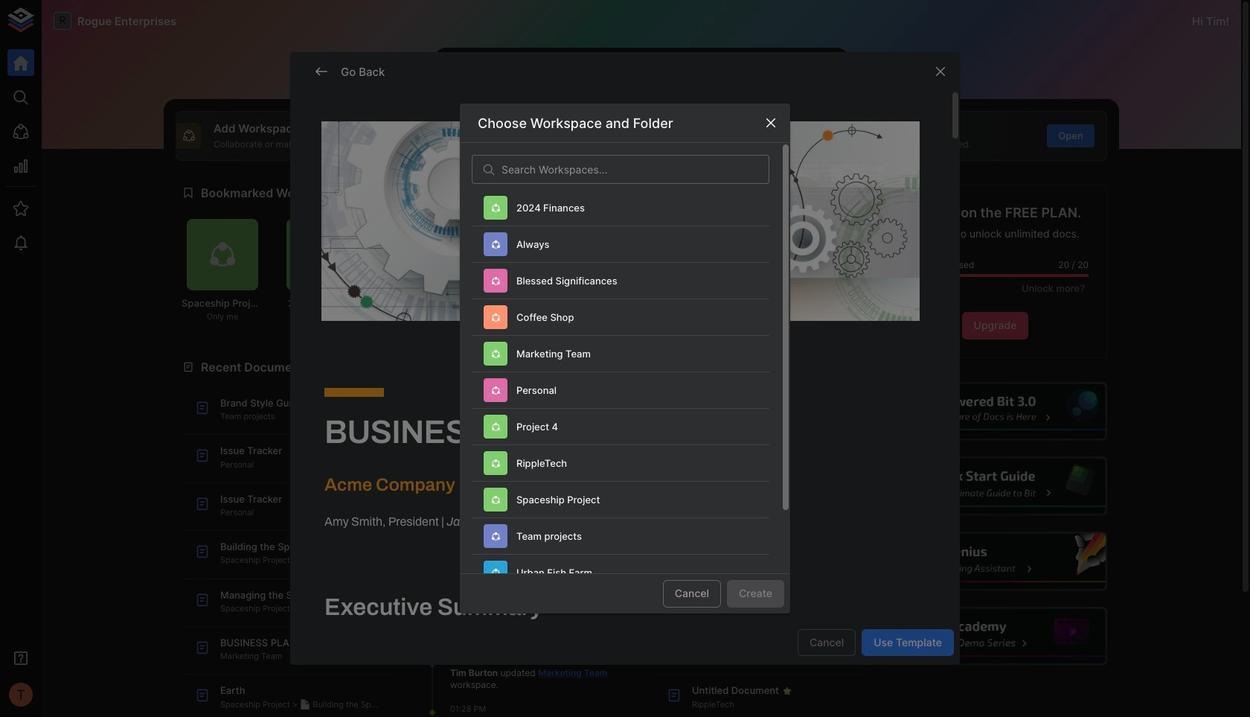 Task type: describe. For each thing, give the bounding box(es) containing it.
Search Workspaces... text field
[[502, 155, 770, 184]]

1 help image from the top
[[884, 382, 1108, 441]]

2 help image from the top
[[884, 457, 1108, 516]]



Task type: locate. For each thing, give the bounding box(es) containing it.
dialog
[[290, 52, 960, 717], [460, 104, 791, 634]]

help image
[[884, 382, 1108, 441], [884, 457, 1108, 516], [884, 532, 1108, 591], [884, 607, 1108, 666]]

4 help image from the top
[[884, 607, 1108, 666]]

3 help image from the top
[[884, 532, 1108, 591]]



Task type: vqa. For each thing, say whether or not it's contained in the screenshot.
third help image from the bottom
yes



